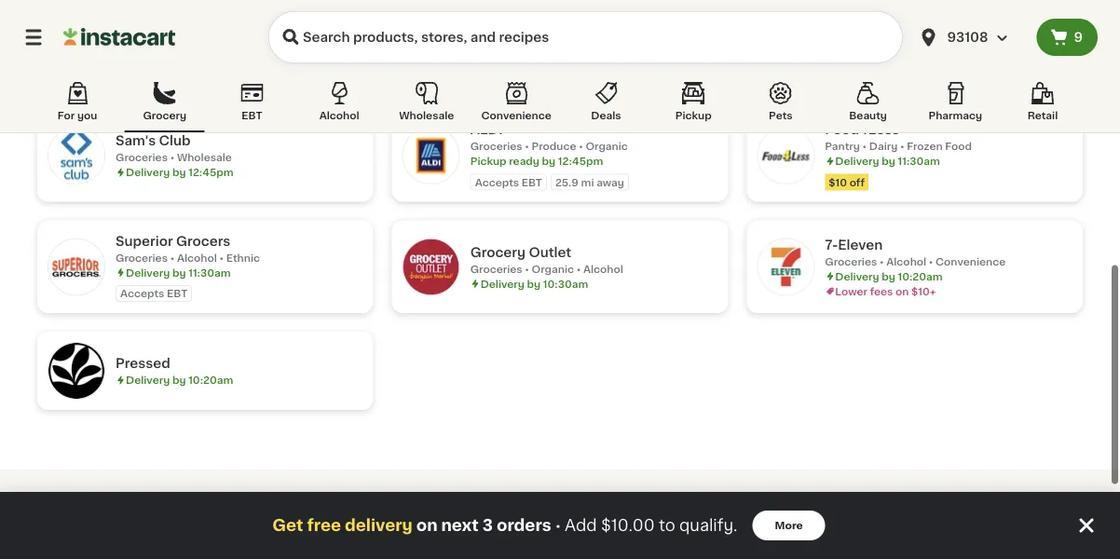 Task type: vqa. For each thing, say whether or not it's contained in the screenshot.
Delivery inside El Super Produce • Butcher Shop • Bakery Delivery by 11:45am
yes



Task type: describe. For each thing, give the bounding box(es) containing it.
for you
[[57, 110, 97, 121]]

2 horizontal spatial ebt
[[522, 177, 542, 187]]

butcher
[[524, 30, 566, 40]]

you
[[77, 110, 97, 121]]

grocery outlet image
[[403, 239, 459, 295]]

delivery inside the 99 store general merchandise • essentials • grocery delivery by 10:30am
[[835, 45, 879, 55]]

delivery by 11:00am
[[126, 48, 231, 58]]

93108
[[947, 31, 988, 44]]

sam's
[[116, 134, 156, 147]]

alcohol inside grocery outlet groceries • organic • alcohol
[[583, 263, 623, 274]]

convenience inside 7-eleven groceries • alcohol • convenience
[[936, 256, 1006, 266]]

pressed
[[116, 357, 170, 370]]

aldi
[[470, 123, 503, 136]]

bakery
[[606, 30, 643, 40]]

$10 off
[[829, 177, 865, 187]]

convenience button
[[474, 78, 559, 132]]

aldi image
[[403, 127, 459, 183]]

in-store prices for store
[[830, 66, 907, 76]]

organic inside 'aldi groceries • produce • organic pickup ready by 12:45pm'
[[586, 141, 628, 151]]

delivery by 11:30am for food4less
[[835, 156, 940, 166]]

deals button
[[566, 78, 646, 132]]

delivery
[[345, 518, 413, 533]]

ready
[[509, 156, 539, 166]]

prices for store
[[874, 66, 907, 76]]

prices for produce
[[519, 66, 552, 76]]

groceries for grocers
[[116, 253, 168, 263]]

produce inside 'aldi groceries • produce • organic pickup ready by 12:45pm'
[[532, 141, 576, 151]]

9 button
[[1037, 19, 1098, 56]]

ebt button
[[212, 78, 292, 132]]

wholesale button
[[387, 78, 467, 132]]

25.9
[[555, 177, 578, 187]]

essentials
[[947, 30, 1001, 40]]

beauty button
[[828, 78, 908, 132]]

25.9 mi away
[[555, 177, 624, 187]]

pharmacy button
[[915, 78, 995, 132]]

1 vertical spatial 12:45pm
[[188, 167, 234, 177]]

grocery outlet groceries • organic • alcohol
[[470, 245, 623, 274]]

for
[[57, 110, 75, 121]]

superior grocers image
[[48, 239, 104, 295]]

ethnic
[[226, 253, 260, 263]]

free
[[307, 518, 341, 533]]

market
[[250, 30, 297, 43]]

next
[[441, 518, 479, 533]]

0 vertical spatial delivery by 10:20am
[[835, 271, 943, 281]]

alcohol inside superior grocers groceries • alcohol • ethnic
[[177, 253, 217, 263]]

for you button
[[37, 78, 117, 132]]

store
[[874, 12, 911, 25]]

3
[[482, 518, 493, 533]]

delivery down sam's
[[126, 167, 170, 177]]

super
[[486, 12, 526, 25]]

away
[[596, 177, 624, 187]]

eleven
[[838, 238, 883, 251]]

mi
[[581, 177, 594, 187]]

11:30am for food4less
[[898, 156, 940, 166]]

in- for el
[[475, 66, 489, 76]]

treatment tracker modal dialog
[[0, 492, 1120, 559]]

add
[[565, 518, 597, 533]]

delivery up off
[[835, 156, 879, 166]]

pets
[[769, 110, 793, 121]]

pickup button
[[653, 78, 733, 132]]

groceries for eleven
[[825, 256, 877, 266]]

deals
[[591, 110, 621, 121]]

pets button
[[741, 78, 821, 132]]

pickup inside pickup button
[[675, 110, 712, 121]]

alcohol button
[[299, 78, 379, 132]]

westridge midtown market
[[116, 30, 297, 43]]

pressed image
[[48, 343, 104, 399]]

food4less
[[825, 123, 899, 136]]

club
[[159, 134, 191, 147]]

delivery by 12:45pm
[[126, 167, 234, 177]]

1 vertical spatial delivery by 10:20am
[[126, 375, 233, 385]]

11:30am for superior grocers
[[188, 267, 231, 278]]

1 vertical spatial 10:30am
[[543, 278, 588, 289]]

fees
[[870, 286, 893, 296]]

in- for the
[[830, 66, 844, 76]]

store for store
[[844, 66, 872, 76]]

the 99 store general merchandise • essentials • grocery delivery by 10:30am
[[825, 12, 1054, 55]]

groceries for club
[[116, 152, 168, 162]]

off
[[849, 177, 865, 187]]

10:30am inside the 99 store general merchandise • essentials • grocery delivery by 10:30am
[[898, 45, 943, 55]]

superior
[[116, 234, 173, 247]]

0 horizontal spatial accepts
[[120, 288, 164, 299]]

superior grocers groceries • alcohol • ethnic
[[116, 234, 260, 263]]

11:45am
[[543, 45, 585, 55]]

delivery by 10:30am
[[480, 278, 588, 289]]

grocers
[[176, 234, 231, 247]]

9
[[1074, 31, 1083, 44]]

shop
[[569, 30, 596, 40]]

1 horizontal spatial on
[[895, 286, 909, 296]]

1 horizontal spatial accepts
[[475, 177, 519, 187]]

0 horizontal spatial ebt
[[167, 288, 188, 299]]



Task type: locate. For each thing, give the bounding box(es) containing it.
delivery by 11:30am down superior grocers groceries • alcohol • ethnic
[[126, 267, 231, 278]]

prices down merchandise in the top right of the page
[[874, 66, 907, 76]]

grocery
[[1011, 30, 1054, 40], [143, 110, 186, 121], [470, 245, 526, 258]]

2 store from the left
[[844, 66, 872, 76]]

organic inside grocery outlet groceries • organic • alcohol
[[532, 263, 574, 274]]

1 horizontal spatial prices
[[874, 66, 907, 76]]

1 vertical spatial pickup
[[470, 156, 507, 166]]

alcohol inside button
[[319, 110, 359, 121]]

in-store prices
[[475, 66, 552, 76], [830, 66, 907, 76]]

accepts ebt down ready
[[475, 177, 542, 187]]

2 vertical spatial grocery
[[470, 245, 526, 258]]

1 vertical spatial accepts
[[120, 288, 164, 299]]

grocery up delivery by 10:30am
[[470, 245, 526, 258]]

1 vertical spatial 11:30am
[[188, 267, 231, 278]]

alcohol up delivery by 10:30am
[[583, 263, 623, 274]]

on left next
[[416, 518, 438, 533]]

delivery up lower
[[835, 271, 879, 281]]

1 horizontal spatial delivery by 11:30am
[[835, 156, 940, 166]]

organic
[[586, 141, 628, 151], [532, 263, 574, 274]]

grocery left the 9
[[1011, 30, 1054, 40]]

store up beauty "button"
[[844, 66, 872, 76]]

0 vertical spatial 10:30am
[[898, 45, 943, 55]]

store up convenience button
[[489, 66, 517, 76]]

qualify.
[[679, 518, 738, 533]]

2 in-store prices from the left
[[830, 66, 907, 76]]

10:30am down grocery outlet groceries • organic • alcohol
[[543, 278, 588, 289]]

wholesale up delivery by 12:45pm
[[177, 152, 232, 162]]

food4less image
[[758, 127, 814, 183]]

groceries down sam's
[[116, 152, 168, 162]]

grocery for grocery
[[143, 110, 186, 121]]

aldi groceries • produce • organic pickup ready by 12:45pm
[[470, 123, 628, 166]]

0 vertical spatial 11:30am
[[898, 156, 940, 166]]

grocery inside the 99 store general merchandise • essentials • grocery delivery by 10:30am
[[1011, 30, 1054, 40]]

ebt
[[242, 110, 262, 121], [522, 177, 542, 187], [167, 288, 188, 299]]

1 horizontal spatial organic
[[586, 141, 628, 151]]

grocery for grocery outlet groceries • organic • alcohol
[[470, 245, 526, 258]]

• inside sam's club groceries • wholesale
[[170, 152, 174, 162]]

1 horizontal spatial produce
[[532, 141, 576, 151]]

retail button
[[1003, 78, 1083, 132]]

groceries inside 'aldi groceries • produce • organic pickup ready by 12:45pm'
[[470, 141, 522, 151]]

organic down deals on the top right of the page
[[586, 141, 628, 151]]

1 horizontal spatial wholesale
[[399, 110, 454, 121]]

ebt down the market
[[242, 110, 262, 121]]

shop categories tab list
[[37, 78, 1083, 132]]

produce
[[470, 30, 515, 40], [532, 141, 576, 151]]

accepts down superior
[[120, 288, 164, 299]]

prices
[[519, 66, 552, 76], [874, 66, 907, 76]]

1 vertical spatial convenience
[[936, 256, 1006, 266]]

delivery down westridge
[[126, 48, 170, 58]]

store for produce
[[489, 66, 517, 76]]

0 vertical spatial 12:45pm
[[558, 156, 603, 166]]

by inside the 99 store general merchandise • essentials • grocery delivery by 10:30am
[[882, 45, 895, 55]]

in-store prices up convenience button
[[475, 66, 552, 76]]

convenience inside button
[[481, 110, 551, 121]]

2 vertical spatial ebt
[[167, 288, 188, 299]]

groceries up delivery by 10:30am
[[470, 263, 522, 274]]

in-store prices up beauty "button"
[[830, 66, 907, 76]]

pickup left pets
[[675, 110, 712, 121]]

0 horizontal spatial in-
[[475, 66, 489, 76]]

delivery down 'super'
[[480, 45, 525, 55]]

delivery by 10:20am
[[835, 271, 943, 281], [126, 375, 233, 385]]

on right fees at the right bottom
[[895, 286, 909, 296]]

0 horizontal spatial produce
[[470, 30, 515, 40]]

$10
[[829, 177, 847, 187]]

1 vertical spatial on
[[416, 518, 438, 533]]

grocery inside button
[[143, 110, 186, 121]]

el super produce • butcher shop • bakery delivery by 11:45am
[[470, 12, 643, 55]]

ebt inside button
[[242, 110, 262, 121]]

delivery by 11:30am for superior
[[126, 267, 231, 278]]

0 horizontal spatial 10:20am
[[188, 375, 233, 385]]

groceries down superior
[[116, 253, 168, 263]]

accepts down ready
[[475, 177, 519, 187]]

0 vertical spatial produce
[[470, 30, 515, 40]]

groceries for outlet
[[470, 263, 522, 274]]

get free delivery on next 3 orders • add $10.00 to qualify.
[[272, 518, 738, 533]]

grocery inside grocery outlet groceries • organic • alcohol
[[470, 245, 526, 258]]

sam's club image
[[48, 127, 104, 183]]

0 horizontal spatial 11:30am
[[188, 267, 231, 278]]

delivery inside el super produce • butcher shop • bakery delivery by 11:45am
[[480, 45, 525, 55]]

2 horizontal spatial grocery
[[1011, 30, 1054, 40]]

1 vertical spatial wholesale
[[177, 152, 232, 162]]

pickup inside 'aldi groceries • produce • organic pickup ready by 12:45pm'
[[470, 156, 507, 166]]

by inside el super produce • butcher shop • bakery delivery by 11:45am
[[527, 45, 541, 55]]

0 horizontal spatial convenience
[[481, 110, 551, 121]]

wholesale up aldi image
[[399, 110, 454, 121]]

0 vertical spatial organic
[[586, 141, 628, 151]]

93108 button
[[917, 11, 1029, 63]]

0 horizontal spatial grocery
[[143, 110, 186, 121]]

alcohol right ebt button
[[319, 110, 359, 121]]

•
[[517, 30, 522, 40], [599, 30, 603, 40], [941, 30, 945, 40], [1004, 30, 1008, 40], [525, 141, 529, 151], [579, 141, 583, 151], [862, 141, 867, 151], [900, 141, 904, 151], [170, 152, 174, 162], [170, 253, 174, 263], [219, 253, 224, 263], [880, 256, 884, 266], [929, 256, 933, 266], [525, 263, 529, 274], [576, 263, 581, 274], [555, 518, 561, 533]]

alcohol inside 7-eleven groceries • alcohol • convenience
[[886, 256, 926, 266]]

delivery by 11:30am
[[835, 156, 940, 166], [126, 267, 231, 278]]

0 vertical spatial accepts
[[475, 177, 519, 187]]

accepts
[[475, 177, 519, 187], [120, 288, 164, 299]]

7 eleven image
[[758, 239, 814, 295]]

1 prices from the left
[[519, 66, 552, 76]]

ebt down superior grocers groceries • alcohol • ethnic
[[167, 288, 188, 299]]

$10.00
[[601, 518, 655, 533]]

0 horizontal spatial store
[[489, 66, 517, 76]]

outlet
[[529, 245, 571, 258]]

merchandise
[[869, 30, 938, 40]]

1 horizontal spatial accepts ebt
[[475, 177, 542, 187]]

pickup down the aldi
[[470, 156, 507, 166]]

groceries
[[470, 141, 522, 151], [116, 152, 168, 162], [116, 253, 168, 263], [825, 256, 877, 266], [470, 263, 522, 274]]

0 vertical spatial pickup
[[675, 110, 712, 121]]

food
[[945, 141, 972, 151]]

in- up convenience button
[[475, 66, 489, 76]]

delivery by 10:20am up lower fees on $10+
[[835, 271, 943, 281]]

ebt down ready
[[522, 177, 542, 187]]

by inside 'aldi groceries • produce • organic pickup ready by 12:45pm'
[[542, 156, 556, 166]]

delivery down grocery outlet groceries • organic • alcohol
[[480, 278, 525, 289]]

lower
[[835, 286, 867, 296]]

0 horizontal spatial delivery by 11:30am
[[126, 267, 231, 278]]

grocery up club
[[143, 110, 186, 121]]

to
[[659, 518, 675, 533]]

convenience up $10+
[[936, 256, 1006, 266]]

1 in- from the left
[[475, 66, 489, 76]]

12:45pm up mi
[[558, 156, 603, 166]]

0 horizontal spatial 10:30am
[[543, 278, 588, 289]]

pharmacy
[[928, 110, 982, 121]]

10:30am
[[898, 45, 943, 55], [543, 278, 588, 289]]

wholesale inside sam's club groceries • wholesale
[[177, 152, 232, 162]]

groceries inside grocery outlet groceries • organic • alcohol
[[470, 263, 522, 274]]

2 prices from the left
[[874, 66, 907, 76]]

prices down 11:45am
[[519, 66, 552, 76]]

10:20am
[[898, 271, 943, 281], [188, 375, 233, 385]]

dairy
[[869, 141, 898, 151]]

sam's club groceries • wholesale
[[116, 134, 232, 162]]

1 vertical spatial ebt
[[522, 177, 542, 187]]

0 vertical spatial wholesale
[[399, 110, 454, 121]]

12:45pm inside 'aldi groceries • produce • organic pickup ready by 12:45pm'
[[558, 156, 603, 166]]

7-
[[825, 238, 838, 251]]

1 vertical spatial accepts ebt
[[120, 288, 188, 299]]

11:30am down grocers on the left
[[188, 267, 231, 278]]

organic down "outlet"
[[532, 263, 574, 274]]

groceries down eleven
[[825, 256, 877, 266]]

1 horizontal spatial ebt
[[242, 110, 262, 121]]

delivery down 'general'
[[835, 45, 879, 55]]

delivery
[[480, 45, 525, 55], [835, 45, 879, 55], [126, 48, 170, 58], [835, 156, 879, 166], [126, 167, 170, 177], [126, 267, 170, 278], [835, 271, 879, 281], [480, 278, 525, 289], [126, 375, 170, 385]]

None search field
[[268, 11, 902, 63]]

1 vertical spatial produce
[[532, 141, 576, 151]]

in-store prices for produce
[[475, 66, 552, 76]]

alcohol up $10+
[[886, 256, 926, 266]]

7-eleven groceries • alcohol • convenience
[[825, 238, 1006, 266]]

93108 button
[[910, 11, 1037, 63]]

1 horizontal spatial 12:45pm
[[558, 156, 603, 166]]

groceries down the aldi
[[470, 141, 522, 151]]

1 vertical spatial organic
[[532, 263, 574, 274]]

1 vertical spatial delivery by 11:30am
[[126, 267, 231, 278]]

• inside get free delivery on next 3 orders • add $10.00 to qualify.
[[555, 518, 561, 533]]

0 horizontal spatial accepts ebt
[[120, 288, 188, 299]]

1 vertical spatial 10:20am
[[188, 375, 233, 385]]

0 horizontal spatial in-store prices
[[475, 66, 552, 76]]

1 horizontal spatial grocery
[[470, 245, 526, 258]]

2 in- from the left
[[830, 66, 844, 76]]

convenience up the aldi
[[481, 110, 551, 121]]

10:30am down merchandise in the top right of the page
[[898, 45, 943, 55]]

on
[[895, 286, 909, 296], [416, 518, 438, 533]]

1 in-store prices from the left
[[475, 66, 552, 76]]

frozen
[[907, 141, 943, 151]]

delivery by 11:30am down the dairy
[[835, 156, 940, 166]]

1 horizontal spatial 10:20am
[[898, 271, 943, 281]]

0 vertical spatial delivery by 11:30am
[[835, 156, 940, 166]]

0 vertical spatial 10:20am
[[898, 271, 943, 281]]

get
[[272, 518, 303, 533]]

beauty
[[849, 110, 887, 121]]

0 horizontal spatial organic
[[532, 263, 574, 274]]

grocery button
[[125, 78, 205, 132]]

wholesale inside button
[[399, 110, 454, 121]]

0 horizontal spatial prices
[[519, 66, 552, 76]]

instacart image
[[63, 26, 175, 48]]

more
[[775, 520, 803, 531]]

1 vertical spatial grocery
[[143, 110, 186, 121]]

groceries inside superior grocers groceries • alcohol • ethnic
[[116, 253, 168, 263]]

alcohol down grocers on the left
[[177, 253, 217, 263]]

0 horizontal spatial 12:45pm
[[188, 167, 234, 177]]

0 horizontal spatial delivery by 10:20am
[[126, 375, 233, 385]]

1 horizontal spatial delivery by 10:20am
[[835, 271, 943, 281]]

1 horizontal spatial 11:30am
[[898, 156, 940, 166]]

produce down 'super'
[[470, 30, 515, 40]]

groceries inside 7-eleven groceries • alcohol • convenience
[[825, 256, 877, 266]]

0 vertical spatial convenience
[[481, 110, 551, 121]]

wholesale
[[399, 110, 454, 121], [177, 152, 232, 162]]

12:45pm down sam's club groceries • wholesale
[[188, 167, 234, 177]]

0 vertical spatial on
[[895, 286, 909, 296]]

convenience
[[481, 110, 551, 121], [936, 256, 1006, 266]]

1 horizontal spatial in-store prices
[[830, 66, 907, 76]]

0 vertical spatial ebt
[[242, 110, 262, 121]]

store
[[489, 66, 517, 76], [844, 66, 872, 76]]

westridge
[[116, 30, 185, 43]]

0 vertical spatial accepts ebt
[[475, 177, 542, 187]]

orders
[[497, 518, 551, 533]]

lower fees on $10+
[[835, 286, 936, 296]]

midtown
[[188, 30, 247, 43]]

0 horizontal spatial pickup
[[470, 156, 507, 166]]

1 horizontal spatial 10:30am
[[898, 45, 943, 55]]

produce inside el super produce • butcher shop • bakery delivery by 11:45am
[[470, 30, 515, 40]]

produce up ready
[[532, 141, 576, 151]]

groceries inside sam's club groceries • wholesale
[[116, 152, 168, 162]]

alcohol
[[319, 110, 359, 121], [177, 253, 217, 263], [886, 256, 926, 266], [583, 263, 623, 274]]

el
[[470, 12, 483, 25]]

1 store from the left
[[489, 66, 517, 76]]

1 horizontal spatial store
[[844, 66, 872, 76]]

0 horizontal spatial on
[[416, 518, 438, 533]]

delivery by 10:20am down pressed
[[126, 375, 233, 385]]

accepts ebt down superior
[[120, 288, 188, 299]]

1 horizontal spatial convenience
[[936, 256, 1006, 266]]

pickup
[[675, 110, 712, 121], [470, 156, 507, 166]]

on inside treatment tracker modal dialog
[[416, 518, 438, 533]]

general
[[825, 30, 867, 40]]

by
[[527, 45, 541, 55], [882, 45, 895, 55], [172, 48, 186, 58], [542, 156, 556, 166], [882, 156, 895, 166], [172, 167, 186, 177], [172, 267, 186, 278], [882, 271, 895, 281], [527, 278, 541, 289], [172, 375, 186, 385]]

delivery down pressed
[[126, 375, 170, 385]]

in-
[[475, 66, 489, 76], [830, 66, 844, 76]]

0 horizontal spatial wholesale
[[177, 152, 232, 162]]

11:30am down frozen
[[898, 156, 940, 166]]

pantry
[[825, 141, 860, 151]]

food4less pantry • dairy • frozen food
[[825, 123, 972, 151]]

1 horizontal spatial pickup
[[675, 110, 712, 121]]

delivery down superior
[[126, 267, 170, 278]]

more button
[[752, 511, 825, 540]]

the
[[825, 12, 850, 25]]

in- down 'general'
[[830, 66, 844, 76]]

1 horizontal spatial in-
[[830, 66, 844, 76]]

0 vertical spatial grocery
[[1011, 30, 1054, 40]]

99
[[853, 12, 871, 25]]

Search field
[[268, 11, 902, 63]]

11:00am
[[188, 48, 231, 58]]

retail
[[1027, 110, 1058, 121]]

$10+
[[911, 286, 936, 296]]



